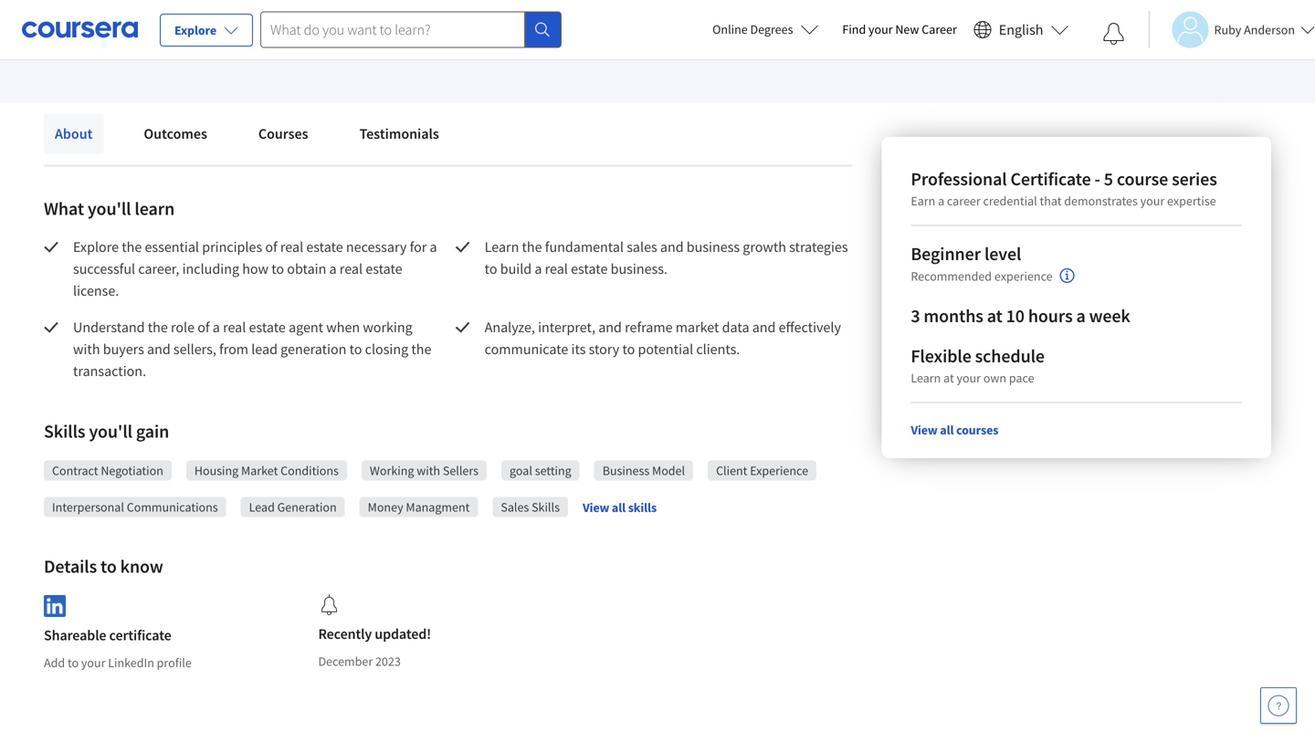 Task type: vqa. For each thing, say whether or not it's contained in the screenshot.
Flexible schedule Learn at your own pace
yes



Task type: describe. For each thing, give the bounding box(es) containing it.
recommended
[[911, 268, 992, 284]]

recommended experience
[[911, 268, 1053, 284]]

and inside 'understand the role of a real estate agent when working with buyers and sellers, from lead generation to closing the transaction.'
[[147, 340, 171, 358]]

view all courses link
[[911, 422, 999, 438]]

with inside 'understand the role of a real estate agent when working with buyers and sellers, from lead generation to closing the transaction.'
[[73, 340, 100, 358]]

online degrees
[[712, 21, 793, 37]]

to right add at the bottom left of the page
[[68, 655, 79, 671]]

lead
[[249, 499, 275, 516]]

interpersonal
[[52, 499, 124, 516]]

necessary
[[346, 238, 407, 256]]

all for skills
[[612, 500, 626, 516]]

generation
[[277, 499, 337, 516]]

you'll for skills
[[89, 420, 132, 443]]

explore for explore the essential principles of real estate necessary for a successful career, including how to obtain a real estate license.
[[73, 238, 119, 256]]

learn inside flexible schedule learn at your own pace
[[911, 370, 941, 386]]

what
[[44, 197, 84, 220]]

lead generation
[[249, 499, 337, 516]]

successful
[[73, 260, 135, 278]]

sales
[[501, 499, 529, 516]]

money managment
[[368, 499, 470, 516]]

fundamental
[[545, 238, 624, 256]]

demonstrates
[[1064, 193, 1138, 209]]

its
[[571, 340, 586, 358]]

earn
[[911, 193, 935, 209]]

real up "obtain"
[[280, 238, 303, 256]]

professional
[[911, 168, 1007, 190]]

goal setting
[[510, 463, 571, 479]]

series
[[1172, 168, 1217, 190]]

potential
[[638, 340, 693, 358]]

credential
[[983, 193, 1037, 209]]

real down necessary
[[340, 260, 363, 278]]

housing market conditions
[[194, 463, 339, 479]]

all for courses
[[940, 422, 954, 438]]

3
[[911, 305, 920, 327]]

experience
[[750, 463, 808, 479]]

recently updated!
[[318, 625, 431, 643]]

•
[[249, 38, 255, 57]]

and right data
[[752, 318, 776, 337]]

1 horizontal spatial at
[[987, 305, 1003, 327]]

your inside 'professional certificate - 5 course series earn a career credential that demonstrates your expertise'
[[1140, 193, 1165, 209]]

expertise
[[1167, 193, 1216, 209]]

career
[[947, 193, 981, 209]]

business
[[687, 238, 740, 256]]

a inside 'learn the fundamental sales and business growth strategies to build a real estate business.'
[[535, 260, 542, 278]]

understand
[[73, 318, 145, 337]]

outcomes
[[144, 125, 207, 143]]

lead
[[251, 340, 278, 358]]

english button
[[966, 0, 1076, 59]]

learn more link
[[262, 37, 331, 59]]

learn inside 'learn the fundamental sales and business growth strategies to build a real estate business.'
[[485, 238, 519, 256]]

5
[[1104, 168, 1113, 190]]

degrees
[[750, 21, 793, 37]]

testimonials link
[[348, 114, 450, 154]]

to inside 'learn the fundamental sales and business growth strategies to build a real estate business.'
[[485, 260, 497, 278]]

and up story
[[598, 318, 622, 337]]

anderson
[[1244, 21, 1295, 38]]

What do you want to learn? text field
[[260, 11, 525, 48]]

courses link
[[247, 114, 319, 154]]

view all skills
[[583, 500, 657, 516]]

of inside 'understand the role of a real estate agent when working with buyers and sellers, from lead generation to closing the transaction.'
[[197, 318, 210, 337]]

principles
[[202, 238, 262, 256]]

closing
[[365, 340, 408, 358]]

coursera image
[[22, 15, 138, 44]]

online degrees button
[[698, 9, 833, 49]]

a right for
[[430, 238, 437, 256]]

details to know
[[44, 555, 163, 578]]

generation
[[281, 340, 347, 358]]

pace
[[1009, 370, 1034, 386]]

experience
[[994, 268, 1053, 284]]

working
[[370, 463, 414, 479]]

sellers
[[443, 463, 479, 479]]

find your new career link
[[833, 18, 966, 41]]

career
[[922, 21, 957, 37]]

what you'll learn
[[44, 197, 175, 220]]

sellers,
[[173, 340, 216, 358]]

your inside flexible schedule learn at your own pace
[[957, 370, 981, 386]]

ruby anderson button
[[1148, 11, 1315, 48]]

december
[[318, 653, 373, 670]]

essential
[[145, 238, 199, 256]]

when
[[326, 318, 360, 337]]

of inside explore the essential principles of real estate necessary for a successful career, including how to obtain a real estate license.
[[265, 238, 277, 256]]

estate inside 'learn the fundamental sales and business growth strategies to build a real estate business.'
[[571, 260, 608, 278]]

shareable
[[44, 627, 106, 645]]

reframe
[[625, 318, 673, 337]]

level
[[984, 242, 1021, 265]]

sales
[[627, 238, 657, 256]]

new
[[895, 21, 919, 37]]

managment
[[406, 499, 470, 516]]

a left week
[[1076, 305, 1086, 327]]

a right "obtain"
[[329, 260, 337, 278]]

beginner level
[[911, 242, 1021, 265]]

business model
[[603, 463, 685, 479]]

and inside 'learn the fundamental sales and business growth strategies to build a real estate business.'
[[660, 238, 684, 256]]

months
[[924, 305, 983, 327]]

how
[[242, 260, 269, 278]]

including
[[182, 260, 239, 278]]

hours
[[1028, 305, 1073, 327]]

certificate
[[1011, 168, 1091, 190]]

own
[[983, 370, 1006, 386]]

a inside 'professional certificate - 5 course series earn a career credential that demonstrates your expertise'
[[938, 193, 944, 209]]



Task type: locate. For each thing, give the bounding box(es) containing it.
view for view all courses
[[911, 422, 938, 438]]

the left role
[[148, 318, 168, 337]]

explore the essential principles of real estate necessary for a successful career, including how to obtain a real estate license.
[[73, 238, 440, 300]]

1 vertical spatial you'll
[[89, 420, 132, 443]]

the for learn
[[522, 238, 542, 256]]

estate up lead
[[249, 318, 286, 337]]

at left 10
[[987, 305, 1003, 327]]

2 vertical spatial with
[[417, 463, 440, 479]]

understand the role of a real estate agent when working with buyers and sellers, from lead generation to closing the transaction.
[[73, 318, 434, 380]]

model
[[652, 463, 685, 479]]

real inside 'understand the role of a real estate agent when working with buyers and sellers, from lead generation to closing the transaction.'
[[223, 318, 246, 337]]

your down "course"
[[1140, 193, 1165, 209]]

explore up successful
[[73, 238, 119, 256]]

linkedin
[[108, 655, 154, 671]]

show notifications image
[[1103, 23, 1125, 45]]

license.
[[73, 282, 119, 300]]

growth
[[743, 238, 786, 256]]

your left own
[[957, 370, 981, 386]]

to
[[271, 260, 284, 278], [485, 260, 497, 278], [349, 340, 362, 358], [622, 340, 635, 358], [100, 555, 117, 578], [68, 655, 79, 671]]

market
[[241, 463, 278, 479]]

story
[[589, 340, 619, 358]]

the inside 'learn the fundamental sales and business growth strategies to build a real estate business.'
[[522, 238, 542, 256]]

business
[[603, 463, 650, 479]]

learn inside • learn more
[[262, 39, 296, 57]]

information about difficulty level pre-requisites. image
[[1060, 269, 1075, 283]]

to inside analyze, interpret, and reframe market data and effectively communicate its story to potential clients.
[[622, 340, 635, 358]]

to right how
[[271, 260, 284, 278]]

conditions
[[280, 463, 339, 479]]

contract negotiation
[[52, 463, 163, 479]]

beginner
[[911, 242, 981, 265]]

english
[[999, 21, 1043, 39]]

of right role
[[197, 318, 210, 337]]

None search field
[[260, 11, 562, 48]]

market
[[676, 318, 719, 337]]

of up how
[[265, 238, 277, 256]]

0 horizontal spatial of
[[197, 318, 210, 337]]

0 vertical spatial skills
[[44, 420, 85, 443]]

0 vertical spatial learn
[[262, 39, 296, 57]]

agent
[[289, 318, 323, 337]]

and right buyers
[[147, 340, 171, 358]]

1 vertical spatial learn
[[485, 238, 519, 256]]

all left courses
[[940, 422, 954, 438]]

1 horizontal spatial learn
[[485, 238, 519, 256]]

explore inside explore the essential principles of real estate necessary for a successful career, including how to obtain a real estate license.
[[73, 238, 119, 256]]

ruby
[[1214, 21, 1241, 38]]

build
[[500, 260, 532, 278]]

2 vertical spatial learn
[[911, 370, 941, 386]]

courses
[[956, 422, 999, 438]]

help center image
[[1268, 695, 1290, 717]]

that
[[1040, 193, 1062, 209]]

0 vertical spatial explore
[[174, 22, 216, 38]]

negotiation
[[101, 463, 163, 479]]

1 vertical spatial at
[[943, 370, 954, 386]]

estate up "obtain"
[[306, 238, 343, 256]]

a inside 'understand the role of a real estate agent when working with buyers and sellers, from lead generation to closing the transaction.'
[[213, 318, 220, 337]]

ruby anderson
[[1214, 21, 1295, 38]]

0 horizontal spatial view
[[583, 500, 609, 516]]

the for understand
[[148, 318, 168, 337]]

and
[[660, 238, 684, 256], [598, 318, 622, 337], [752, 318, 776, 337], [147, 340, 171, 358]]

role
[[171, 318, 195, 337]]

view
[[911, 422, 938, 438], [583, 500, 609, 516]]

1 horizontal spatial view
[[911, 422, 938, 438]]

explore up the "coursera plus" image on the top left
[[174, 22, 216, 38]]

with for included
[[100, 39, 127, 57]]

0 horizontal spatial explore
[[73, 238, 119, 256]]

1 horizontal spatial of
[[265, 238, 277, 256]]

0 horizontal spatial at
[[943, 370, 954, 386]]

add to your linkedin profile
[[44, 655, 192, 671]]

skills up contract
[[44, 420, 85, 443]]

with for working
[[417, 463, 440, 479]]

1 horizontal spatial all
[[940, 422, 954, 438]]

real down fundamental
[[545, 260, 568, 278]]

1 vertical spatial with
[[73, 340, 100, 358]]

to inside explore the essential principles of real estate necessary for a successful career, including how to obtain a real estate license.
[[271, 260, 284, 278]]

you'll up contract negotiation
[[89, 420, 132, 443]]

included with
[[44, 39, 130, 57]]

a right earn
[[938, 193, 944, 209]]

2 horizontal spatial learn
[[911, 370, 941, 386]]

learn up build
[[485, 238, 519, 256]]

obtain
[[287, 260, 326, 278]]

find
[[842, 21, 866, 37]]

career,
[[138, 260, 179, 278]]

your right find
[[869, 21, 893, 37]]

updated!
[[375, 625, 431, 643]]

a up from in the left top of the page
[[213, 318, 220, 337]]

0 horizontal spatial all
[[612, 500, 626, 516]]

1 vertical spatial skills
[[532, 499, 560, 516]]

testimonials
[[359, 125, 439, 143]]

at inside flexible schedule learn at your own pace
[[943, 370, 954, 386]]

1 vertical spatial explore
[[73, 238, 119, 256]]

housing
[[194, 463, 239, 479]]

find your new career
[[842, 21, 957, 37]]

with left sellers
[[417, 463, 440, 479]]

contract
[[52, 463, 98, 479]]

1 horizontal spatial skills
[[532, 499, 560, 516]]

real up from in the left top of the page
[[223, 318, 246, 337]]

0 vertical spatial of
[[265, 238, 277, 256]]

explore
[[174, 22, 216, 38], [73, 238, 119, 256]]

learn
[[262, 39, 296, 57], [485, 238, 519, 256], [911, 370, 941, 386]]

the inside explore the essential principles of real estate necessary for a successful career, including how to obtain a real estate license.
[[122, 238, 142, 256]]

client
[[716, 463, 747, 479]]

client experience
[[716, 463, 808, 479]]

at down the flexible
[[943, 370, 954, 386]]

to right story
[[622, 340, 635, 358]]

online
[[712, 21, 748, 37]]

you'll left learn
[[88, 197, 131, 220]]

effectively
[[779, 318, 841, 337]]

the up build
[[522, 238, 542, 256]]

view left courses
[[911, 422, 938, 438]]

strategies
[[789, 238, 848, 256]]

outcomes link
[[133, 114, 218, 154]]

0 horizontal spatial skills
[[44, 420, 85, 443]]

the for explore
[[122, 238, 142, 256]]

1 vertical spatial all
[[612, 500, 626, 516]]

the right closing
[[411, 340, 431, 358]]

2023
[[375, 653, 401, 670]]

to left know
[[100, 555, 117, 578]]

to down when
[[349, 340, 362, 358]]

estate inside 'understand the role of a real estate agent when working with buyers and sellers, from lead generation to closing the transaction.'
[[249, 318, 286, 337]]

all inside button
[[612, 500, 626, 516]]

view inside button
[[583, 500, 609, 516]]

1 vertical spatial of
[[197, 318, 210, 337]]

0 vertical spatial view
[[911, 422, 938, 438]]

0 vertical spatial all
[[940, 422, 954, 438]]

week
[[1089, 305, 1130, 327]]

to inside 'understand the role of a real estate agent when working with buyers and sellers, from lead generation to closing the transaction.'
[[349, 340, 362, 358]]

about link
[[44, 114, 104, 154]]

coursera plus image
[[130, 43, 242, 54]]

view left 'skills'
[[583, 500, 609, 516]]

buyers
[[103, 340, 144, 358]]

0 vertical spatial with
[[100, 39, 127, 57]]

interpersonal communications
[[52, 499, 218, 516]]

interpret,
[[538, 318, 595, 337]]

recently
[[318, 625, 372, 643]]

transaction.
[[73, 362, 146, 380]]

december 2023
[[318, 653, 401, 670]]

0 vertical spatial at
[[987, 305, 1003, 327]]

with down understand in the top of the page
[[73, 340, 100, 358]]

3 months at 10 hours a week
[[911, 305, 1130, 327]]

1 horizontal spatial explore
[[174, 22, 216, 38]]

• learn more
[[249, 38, 331, 57]]

view for view all skills
[[583, 500, 609, 516]]

with right included at the left top
[[100, 39, 127, 57]]

0 horizontal spatial learn
[[262, 39, 296, 57]]

working with sellers
[[370, 463, 479, 479]]

courses
[[258, 125, 308, 143]]

at
[[987, 305, 1003, 327], [943, 370, 954, 386]]

to left build
[[485, 260, 497, 278]]

about
[[55, 125, 93, 143]]

from
[[219, 340, 248, 358]]

learn down the flexible
[[911, 370, 941, 386]]

certificate
[[109, 627, 171, 645]]

your down shareable certificate
[[81, 655, 105, 671]]

the up career,
[[122, 238, 142, 256]]

goal
[[510, 463, 532, 479]]

schedule
[[975, 345, 1045, 368]]

and right sales
[[660, 238, 684, 256]]

for
[[410, 238, 427, 256]]

profile
[[157, 655, 192, 671]]

estate down necessary
[[366, 260, 402, 278]]

-
[[1095, 168, 1100, 190]]

1 vertical spatial view
[[583, 500, 609, 516]]

add
[[44, 655, 65, 671]]

analyze, interpret, and reframe market data and effectively communicate its story to potential clients.
[[485, 318, 844, 358]]

estate down fundamental
[[571, 260, 608, 278]]

real inside 'learn the fundamental sales and business growth strategies to build a real estate business.'
[[545, 260, 568, 278]]

a right build
[[535, 260, 542, 278]]

course
[[1117, 168, 1168, 190]]

0 vertical spatial you'll
[[88, 197, 131, 220]]

gain
[[136, 420, 169, 443]]

skills right sales
[[532, 499, 560, 516]]

you'll for what
[[88, 197, 131, 220]]

explore for explore
[[174, 22, 216, 38]]

all left 'skills'
[[612, 500, 626, 516]]

learn right '•' at the left of page
[[262, 39, 296, 57]]

business.
[[611, 260, 668, 278]]

explore inside dropdown button
[[174, 22, 216, 38]]

real
[[280, 238, 303, 256], [340, 260, 363, 278], [545, 260, 568, 278], [223, 318, 246, 337]]



